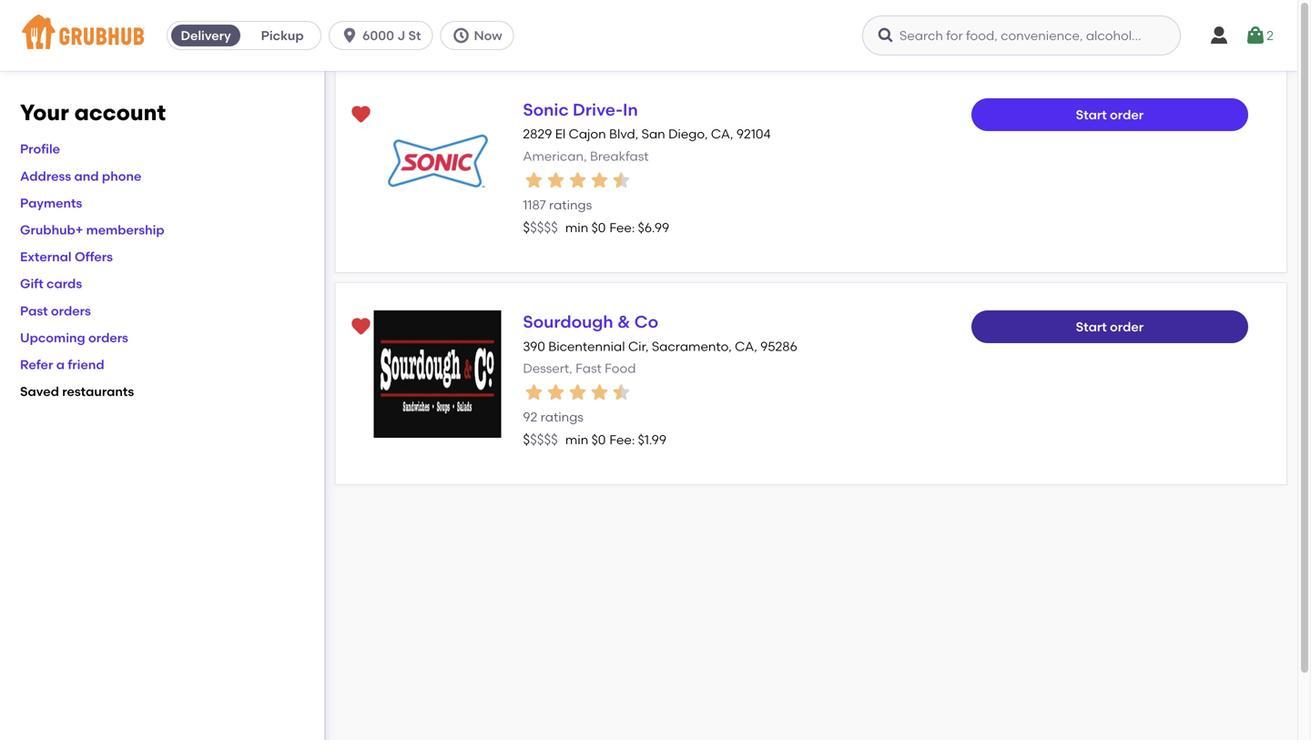 Task type: locate. For each thing, give the bounding box(es) containing it.
1 vertical spatial $$$$$
[[523, 432, 558, 448]]

orders up upcoming orders
[[51, 303, 91, 319]]

orders up the friend
[[88, 330, 128, 346]]

your account
[[20, 99, 166, 126]]

1 $ from the top
[[523, 219, 530, 236]]

grubhub+ membership
[[20, 222, 165, 238]]

fee:
[[610, 220, 635, 235], [610, 432, 635, 448]]

1 vertical spatial ratings
[[541, 410, 584, 425]]

$ for sourdough & co
[[523, 432, 530, 448]]

payments link
[[20, 195, 82, 211]]

external offers link
[[20, 249, 113, 265]]

1 vertical spatial start order
[[1076, 319, 1144, 335]]

fee: left $1.99
[[610, 432, 635, 448]]

$ down 1187 at the left of the page
[[523, 219, 530, 236]]

1 $0 from the top
[[592, 220, 606, 235]]

start order button for co
[[972, 311, 1249, 343]]

$1.99
[[638, 432, 667, 448]]

svg image inside 2 button
[[1245, 25, 1267, 46]]

1 vertical spatial saved restaurant button
[[344, 311, 377, 343]]

saved restaurant button for sonic
[[344, 98, 377, 131]]

saved
[[20, 384, 59, 399]]

ratings right 1187 at the left of the page
[[549, 197, 592, 213]]

fee: left $6.99
[[610, 220, 635, 235]]

upcoming
[[20, 330, 85, 346]]

min for sourdough
[[565, 432, 589, 448]]

1 start order button from the top
[[972, 98, 1249, 131]]

delivery
[[181, 28, 231, 43]]

orders
[[51, 303, 91, 319], [88, 330, 128, 346]]

&
[[618, 312, 631, 332]]

0 vertical spatial saved restaurant button
[[344, 98, 377, 131]]

friend
[[68, 357, 104, 372]]

92 ratings
[[523, 410, 584, 425]]

$$$$$ down 92
[[523, 432, 558, 448]]

$$$$$
[[523, 219, 558, 236], [523, 432, 558, 448]]

upcoming orders
[[20, 330, 128, 346]]

0 vertical spatial $0
[[592, 220, 606, 235]]

start
[[1076, 107, 1107, 122], [1076, 319, 1107, 335]]

2 order from the top
[[1110, 319, 1144, 335]]

1 horizontal spatial ca,
[[735, 339, 758, 354]]

2 start from the top
[[1076, 319, 1107, 335]]

1 start order from the top
[[1076, 107, 1144, 122]]

2 fee: from the top
[[610, 432, 635, 448]]

92104
[[737, 126, 771, 142]]

1 vertical spatial $0
[[592, 432, 606, 448]]

min $0 fee: $6.99
[[565, 220, 670, 235]]

6000 j st button
[[329, 21, 440, 50]]

6000
[[363, 28, 394, 43]]

past orders link
[[20, 303, 91, 319]]

$0
[[592, 220, 606, 235], [592, 432, 606, 448]]

1 saved restaurant image from the top
[[350, 104, 372, 126]]

fast
[[576, 361, 602, 376]]

1 vertical spatial order
[[1110, 319, 1144, 335]]

ratings
[[549, 197, 592, 213], [541, 410, 584, 425]]

min
[[565, 220, 589, 235], [565, 432, 589, 448]]

pickup button
[[244, 21, 321, 50]]

refer a friend link
[[20, 357, 104, 372]]

svg image for 2
[[1245, 25, 1267, 46]]

2 $ from the top
[[523, 432, 530, 448]]

$ down 92
[[523, 432, 530, 448]]

2 saved restaurant button from the top
[[344, 311, 377, 343]]

0 vertical spatial fee:
[[610, 220, 635, 235]]

$
[[523, 219, 530, 236], [523, 432, 530, 448]]

min down 92 ratings on the left bottom of the page
[[565, 432, 589, 448]]

diego,
[[669, 126, 708, 142]]

star icon image
[[523, 169, 545, 191], [545, 169, 567, 191], [567, 169, 589, 191], [589, 169, 611, 191], [611, 169, 632, 191], [611, 169, 632, 191], [523, 381, 545, 403], [545, 381, 567, 403], [567, 381, 589, 403], [589, 381, 611, 403], [611, 381, 632, 403], [611, 381, 632, 403]]

0 vertical spatial ca,
[[711, 126, 734, 142]]

$ for sonic drive-in
[[523, 219, 530, 236]]

1 vertical spatial ca,
[[735, 339, 758, 354]]

0 vertical spatial saved restaurant image
[[350, 104, 372, 126]]

order
[[1110, 107, 1144, 122], [1110, 319, 1144, 335]]

95286
[[761, 339, 798, 354]]

min $0 fee: $1.99
[[565, 432, 667, 448]]

svg image inside 6000 j st button
[[341, 26, 359, 45]]

external offers
[[20, 249, 113, 265]]

saved restaurant image down 6000
[[350, 104, 372, 126]]

$0 down 1187 ratings
[[592, 220, 606, 235]]

orders for past orders
[[51, 303, 91, 319]]

payments
[[20, 195, 82, 211]]

1 saved restaurant button from the top
[[344, 98, 377, 131]]

refer a friend
[[20, 357, 104, 372]]

2
[[1267, 28, 1274, 43]]

ratings right 92
[[541, 410, 584, 425]]

saved restaurant image left sourdough & co  logo
[[350, 316, 372, 338]]

svg image inside now "button"
[[452, 26, 470, 45]]

saved restaurant image for sourdough & co
[[350, 316, 372, 338]]

your
[[20, 99, 69, 126]]

2 start order from the top
[[1076, 319, 1144, 335]]

past orders
[[20, 303, 91, 319]]

ca,
[[711, 126, 734, 142], [735, 339, 758, 354]]

$$$$$ for sonic drive-in
[[523, 219, 558, 236]]

min down 1187 ratings
[[565, 220, 589, 235]]

0 vertical spatial orders
[[51, 303, 91, 319]]

0 vertical spatial start order
[[1076, 107, 1144, 122]]

6000 j st
[[363, 28, 421, 43]]

0 vertical spatial ratings
[[549, 197, 592, 213]]

ca, inside sourdough & co 390 bicentennial cir, sacramento, ca, 95286 dessert, fast food
[[735, 339, 758, 354]]

ca, left 92104
[[711, 126, 734, 142]]

0 vertical spatial min
[[565, 220, 589, 235]]

past
[[20, 303, 48, 319]]

start order button
[[972, 98, 1249, 131], [972, 311, 1249, 343]]

1 vertical spatial fee:
[[610, 432, 635, 448]]

1 vertical spatial orders
[[88, 330, 128, 346]]

$0 left $1.99
[[592, 432, 606, 448]]

1 vertical spatial start order button
[[972, 311, 1249, 343]]

0 horizontal spatial ca,
[[711, 126, 734, 142]]

j
[[397, 28, 405, 43]]

$$$$$ down 1187 at the left of the page
[[523, 219, 558, 236]]

1187
[[523, 197, 546, 213]]

0 vertical spatial order
[[1110, 107, 1144, 122]]

svg image for 6000 j st
[[341, 26, 359, 45]]

svg image
[[1209, 25, 1230, 46], [1245, 25, 1267, 46], [341, 26, 359, 45], [452, 26, 470, 45], [877, 26, 895, 45]]

cir,
[[628, 339, 649, 354]]

2 saved restaurant image from the top
[[350, 316, 372, 338]]

breakfast
[[590, 148, 649, 164]]

0 vertical spatial start order button
[[972, 98, 1249, 131]]

sonic drive-in 2829 el cajon blvd, san diego, ca, 92104 american, breakfast
[[523, 100, 771, 164]]

2 $$$$$ from the top
[[523, 432, 558, 448]]

0 vertical spatial start
[[1076, 107, 1107, 122]]

bicentennial
[[548, 339, 625, 354]]

92
[[523, 410, 538, 425]]

offers
[[75, 249, 113, 265]]

1 order from the top
[[1110, 107, 1144, 122]]

saved restaurant button
[[344, 98, 377, 131], [344, 311, 377, 343]]

1 $$$$$ from the top
[[523, 219, 558, 236]]

1 vertical spatial $
[[523, 432, 530, 448]]

min for sonic
[[565, 220, 589, 235]]

1 min from the top
[[565, 220, 589, 235]]

0 vertical spatial $$$$$
[[523, 219, 558, 236]]

address and phone link
[[20, 168, 141, 184]]

start order
[[1076, 107, 1144, 122], [1076, 319, 1144, 335]]

1 start from the top
[[1076, 107, 1107, 122]]

1 vertical spatial min
[[565, 432, 589, 448]]

sonic drive-in link
[[523, 100, 638, 120]]

0 vertical spatial $
[[523, 219, 530, 236]]

2 min from the top
[[565, 432, 589, 448]]

san
[[642, 126, 666, 142]]

ca, left the 95286 on the top of the page
[[735, 339, 758, 354]]

address
[[20, 168, 71, 184]]

1 vertical spatial saved restaurant image
[[350, 316, 372, 338]]

1 vertical spatial start
[[1076, 319, 1107, 335]]

saved restaurant image
[[350, 104, 372, 126], [350, 316, 372, 338]]

2 $0 from the top
[[592, 432, 606, 448]]

2 start order button from the top
[[972, 311, 1249, 343]]

grubhub+
[[20, 222, 83, 238]]

1 fee: from the top
[[610, 220, 635, 235]]



Task type: vqa. For each thing, say whether or not it's contained in the screenshot.
PHONE
yes



Task type: describe. For each thing, give the bounding box(es) containing it.
blvd,
[[609, 126, 639, 142]]

upcoming orders link
[[20, 330, 128, 346]]

2829
[[523, 126, 552, 142]]

sonic drive-in logo image
[[374, 98, 501, 226]]

main navigation navigation
[[0, 0, 1298, 71]]

$$$$$ for sourdough & co
[[523, 432, 558, 448]]

co
[[635, 312, 659, 332]]

address and phone
[[20, 168, 141, 184]]

Search for food, convenience, alcohol... search field
[[862, 15, 1181, 56]]

saved restaurants
[[20, 384, 134, 399]]

membership
[[86, 222, 165, 238]]

sourdough
[[523, 312, 614, 332]]

order for sonic drive-in
[[1110, 107, 1144, 122]]

dessert,
[[523, 361, 573, 376]]

2 button
[[1245, 19, 1274, 52]]

ratings for sourdough
[[541, 410, 584, 425]]

saved restaurant image for sonic drive-in
[[350, 104, 372, 126]]

a
[[56, 357, 65, 372]]

start for co
[[1076, 319, 1107, 335]]

sonic
[[523, 100, 569, 120]]

el
[[555, 126, 566, 142]]

and
[[74, 168, 99, 184]]

sourdough & co link
[[523, 312, 659, 332]]

food
[[605, 361, 636, 376]]

cajon
[[569, 126, 606, 142]]

refer
[[20, 357, 53, 372]]

fee: for &
[[610, 432, 635, 448]]

start order for in
[[1076, 107, 1144, 122]]

saved restaurant button for sourdough
[[344, 311, 377, 343]]

account
[[74, 99, 166, 126]]

sacramento,
[[652, 339, 732, 354]]

ca, inside "sonic drive-in 2829 el cajon blvd, san diego, ca, 92104 american, breakfast"
[[711, 126, 734, 142]]

$0 for drive-
[[592, 220, 606, 235]]

390
[[523, 339, 545, 354]]

american,
[[523, 148, 587, 164]]

gift cards
[[20, 276, 82, 292]]

saved restaurants link
[[20, 384, 134, 399]]

gift cards link
[[20, 276, 82, 292]]

sourdough & co  logo image
[[374, 311, 501, 438]]

start order for co
[[1076, 319, 1144, 335]]

drive-
[[573, 100, 623, 120]]

fee: for drive-
[[610, 220, 635, 235]]

external
[[20, 249, 72, 265]]

delivery button
[[168, 21, 244, 50]]

$6.99
[[638, 220, 670, 235]]

$0 for &
[[592, 432, 606, 448]]

now button
[[440, 21, 522, 50]]

cards
[[46, 276, 82, 292]]

1187 ratings
[[523, 197, 592, 213]]

now
[[474, 28, 502, 43]]

start order button for in
[[972, 98, 1249, 131]]

sourdough & co 390 bicentennial cir, sacramento, ca, 95286 dessert, fast food
[[523, 312, 798, 376]]

orders for upcoming orders
[[88, 330, 128, 346]]

start for in
[[1076, 107, 1107, 122]]

phone
[[102, 168, 141, 184]]

st
[[408, 28, 421, 43]]

profile link
[[20, 141, 60, 157]]

in
[[623, 100, 638, 120]]

order for sourdough & co
[[1110, 319, 1144, 335]]

profile
[[20, 141, 60, 157]]

svg image for now
[[452, 26, 470, 45]]

gift
[[20, 276, 43, 292]]

grubhub+ membership link
[[20, 222, 165, 238]]

ratings for sonic
[[549, 197, 592, 213]]

restaurants
[[62, 384, 134, 399]]

pickup
[[261, 28, 304, 43]]



